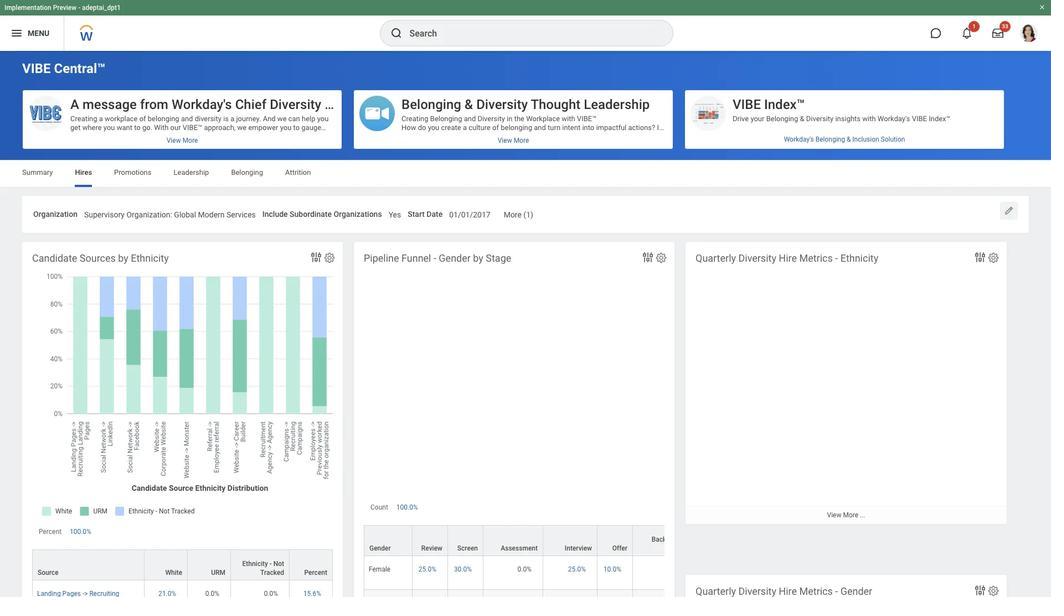 Task type: describe. For each thing, give the bounding box(es) containing it.
play
[[578, 177, 591, 185]]

to up action.
[[194, 132, 201, 141]]

quarterly for quarterly diversity hire metrics - ethnicity
[[696, 253, 736, 264]]

4 cell from the left
[[484, 597, 544, 598]]

watch inside 'coming together on the path to equality learn how companies, leaders, and organizations each play a role in building equality. join the webinar with workday leaders and discover ways to assess your intentions against outcomes and drive real change. watch webinar'
[[402, 203, 422, 212]]

belonging & diversity thought leadership
[[402, 97, 650, 112]]

with inside the creating belonging and diversity in the workplace with vibe™ how do you create a culture of belonging and turn intent into impactful actions? in this webinar, we share our strategies for valuing inclusion, belonging, and equity for all and show how our solutions can help you enable change. watch webinar
[[562, 115, 576, 123]]

promotions
[[156, 132, 193, 141]]

learn inside 'coming together on the path to equality learn how companies, leaders, and organizations each play a role in building equality. join the webinar with workday leaders and discover ways to assess your intentions against outcomes and drive real change. watch webinar'
[[402, 177, 420, 185]]

100.0% button for sources
[[70, 528, 93, 537]]

empower
[[248, 124, 278, 132]]

and up culture
[[464, 115, 476, 123]]

webinar inside 'coming together on the path to equality learn how companies, leaders, and organizations each play a role in building equality. join the webinar with workday leaders and discover ways to assess your intentions against outcomes and drive real change. watch webinar'
[[424, 203, 450, 212]]

review
[[422, 585, 443, 593]]

start
[[408, 210, 425, 219]]

1 by from the left
[[118, 253, 128, 264]]

Supervisory Organization: Global Modern Services text field
[[84, 204, 256, 223]]

hire for ethnicity
[[779, 253, 797, 264]]

get
[[70, 124, 81, 132]]

check
[[669, 585, 688, 593]]

and up valuing
[[534, 124, 546, 132]]

create inside the creating belonging and diversity in the workplace with vibe™ how do you create a culture of belonging and turn intent into impactful actions? in this webinar, we share our strategies for valuing inclusion, belonging, and equity for all and show how our solutions can help you enable change. watch webinar
[[441, 124, 461, 132]]

1 horizontal spatial workday's
[[784, 136, 814, 144]]

supervisory organization: global modern services
[[84, 211, 256, 219]]

more
[[504, 211, 522, 219]]

discover
[[569, 186, 596, 194]]

together
[[515, 239, 542, 247]]

impactful
[[596, 124, 627, 132]]

on
[[459, 168, 467, 176]]

gauge
[[302, 124, 321, 132]]

you up gauge
[[317, 115, 329, 123]]

gender button
[[365, 566, 412, 596]]

everything
[[70, 132, 103, 141]]

you down the hiring
[[118, 141, 130, 150]]

our down share
[[459, 141, 469, 150]]

date
[[427, 210, 443, 219]]

notifications element
[[1026, 22, 1035, 31]]

help inside creating a workplace of belonging and diversity is a journey. and we can help you get where you want to go. with our vibe™ approach, we empower you to gauge everything from hiring and promotions to your people's sense of belonging—so you can see where you stand and then take action.
[[302, 115, 316, 123]]

and left the then
[[151, 141, 163, 150]]

actions?
[[629, 124, 656, 132]]

menu
[[28, 29, 49, 37]]

promotions
[[114, 168, 152, 177]]

0 vertical spatial where
[[82, 124, 102, 132]]

take
[[181, 141, 194, 150]]

organization element
[[84, 203, 256, 224]]

search image
[[390, 27, 403, 40]]

row containing ethnicity - not tracked
[[32, 550, 333, 581]]

belonging inside "tab list"
[[231, 168, 263, 177]]

workplace
[[526, 115, 560, 123]]

More (1) text field
[[504, 204, 534, 223]]

against
[[435, 194, 459, 203]]

2 horizontal spatial for
[[657, 132, 666, 141]]

and
[[263, 115, 276, 123]]

to right ways
[[616, 186, 622, 194]]

webinar inside the creating belonging and diversity in the workplace with vibe™ how do you create a culture of belonging and turn intent into impactful actions? in this webinar, we share our strategies for valuing inclusion, belonging, and equity for all and show how our solutions can help you enable change. watch webinar
[[424, 150, 450, 158]]

you down valuing
[[531, 141, 543, 150]]

organization:
[[127, 211, 172, 219]]

create inside uniting at workday for social justice we're taking action to examine our practices and accelerate progress in our company. learn how we're working together to create systemic change both within workday and externally. read blog
[[552, 239, 572, 247]]

a inside the creating belonging and diversity in the workplace with vibe™ how do you create a culture of belonging and turn intent into impactful actions? in this webinar, we share our strategies for valuing inclusion, belonging, and equity for all and show how our solutions can help you enable change. watch webinar
[[463, 124, 467, 132]]

with
[[154, 124, 169, 132]]

5 cell from the left
[[544, 597, 598, 598]]

creating for creating a workplace of belonging and diversity is a journey. and we can help you get where you want to go. with our vibe™ approach, we empower you to gauge everything from hiring and promotions to your people's sense of belonging—so you can see where you stand and then take action.
[[70, 115, 97, 123]]

configure and view chart data image for candidate sources by ethnicity
[[310, 251, 323, 264]]

screen button
[[448, 566, 483, 596]]

sources
[[80, 253, 116, 264]]

metrics for gender
[[800, 586, 833, 598]]

vibe for vibe index™
[[733, 97, 761, 112]]

you up belonging—so
[[280, 124, 292, 132]]

belonging—so
[[275, 132, 320, 141]]

assessment button
[[484, 566, 543, 596]]

a down message
[[99, 115, 103, 123]]

& up the performance
[[800, 115, 805, 123]]

and left drive
[[495, 194, 507, 203]]

hiring
[[122, 132, 140, 141]]

more (1)
[[504, 211, 534, 219]]

sense
[[246, 132, 265, 141]]

start date
[[408, 210, 443, 219]]

inclusion,
[[555, 132, 585, 141]]

0 horizontal spatial percent
[[39, 528, 61, 536]]

our inside creating a workplace of belonging and diversity is a journey. and we can help you get where you want to go. with our vibe™ approach, we empower you to gauge everything from hiring and promotions to your people's sense of belonging—so you can see where you stand and then take action.
[[170, 124, 181, 132]]

justify image
[[10, 27, 23, 40]]

0 horizontal spatial we
[[237, 124, 247, 132]]

of inside the creating belonging and diversity in the workplace with vibe™ how do you create a culture of belonging and turn intent into impactful actions? in this webinar, we share our strategies for valuing inclusion, belonging, and equity for all and show how our solutions can help you enable change. watch webinar
[[493, 124, 499, 132]]

uniting
[[402, 221, 424, 229]]

Search Workday  search field
[[410, 21, 650, 45]]

urm button
[[188, 551, 231, 581]]

help inside the creating belonging and diversity in the workplace with vibe™ how do you create a culture of belonging and turn intent into impactful actions? in this webinar, we share our strategies for valuing inclusion, belonging, and equity for all and show how our solutions can help you enable change. watch webinar
[[516, 141, 529, 150]]

2 horizontal spatial gender
[[841, 586, 873, 598]]

2 horizontal spatial your
[[751, 115, 765, 123]]

efforts
[[932, 132, 954, 141]]

a
[[70, 97, 79, 112]]

diversity inside the creating belonging and diversity in the workplace with vibe™ how do you create a culture of belonging and turn intent into impactful actions? in this webinar, we share our strategies for valuing inclusion, belonging, and equity for all and show how our solutions can help you enable change. watch webinar
[[478, 115, 505, 123]]

pipeline
[[364, 253, 399, 264]]

want
[[117, 124, 132, 132]]

companies,
[[437, 177, 474, 185]]

offer button
[[598, 566, 633, 596]]

1 horizontal spatial workday
[[434, 221, 462, 229]]

solutions
[[471, 141, 501, 150]]

belonging,
[[587, 132, 620, 141]]

- inside menu banner
[[78, 4, 80, 12]]

100.0% for sources
[[70, 528, 91, 536]]

menu button
[[0, 16, 64, 51]]

100.0% for funnel
[[397, 544, 418, 552]]

leaders
[[530, 186, 553, 194]]

include subordinate organizations
[[263, 210, 382, 219]]

journey.
[[236, 115, 261, 123]]

change
[[604, 239, 628, 247]]

vibe for vibe central™
[[22, 61, 51, 76]]

and down actions?
[[622, 132, 634, 141]]

1 cell from the left
[[364, 597, 413, 598]]

0 horizontal spatial ethnicity
[[131, 253, 169, 264]]

subordinate
[[290, 210, 332, 219]]

and up blog
[[431, 248, 443, 256]]

33
[[1002, 23, 1009, 29]]

your inside creating a workplace of belonging and diversity is a journey. and we can help you get where you want to go. with our vibe™ approach, we empower you to gauge everything from hiring and promotions to your people's sense of belonging—so you can see where you stand and then take action.
[[202, 132, 216, 141]]

1
[[973, 23, 976, 29]]

both
[[630, 239, 644, 247]]

and down "go."
[[142, 132, 154, 141]]

leaders,
[[475, 177, 500, 185]]

within
[[646, 239, 665, 247]]

vibe™ inside the creating belonging and diversity in the workplace with vibe™ how do you create a culture of belonging and turn intent into impactful actions? in this webinar, we share our strategies for valuing inclusion, belonging, and equity for all and show how our solutions can help you enable change. watch webinar
[[577, 115, 597, 123]]

gender inside gender popup button
[[370, 585, 391, 593]]

practices
[[513, 230, 543, 238]]

path
[[480, 168, 495, 176]]

a inside 'coming together on the path to equality learn how companies, leaders, and organizations each play a role in building equality. join the webinar with workday leaders and discover ways to assess your intentions against outcomes and drive real change. watch webinar'
[[593, 177, 597, 185]]

count
[[371, 544, 388, 552]]

building
[[620, 177, 646, 185]]

2 vertical spatial the
[[446, 186, 456, 194]]

screen
[[458, 585, 478, 593]]

and right all
[[411, 141, 423, 150]]

configure quarterly diversity hire metrics - ethnicity image
[[988, 252, 1000, 264]]

close environment banner image
[[1039, 4, 1046, 11]]

ethnicity inside the ethnicity - not tracked
[[242, 561, 268, 568]]

progress
[[593, 230, 622, 238]]

with inside 'coming together on the path to equality learn how companies, leaders, and organizations each play a role in building equality. join the webinar with workday leaders and discover ways to assess your intentions against outcomes and drive real change. watch webinar'
[[485, 186, 498, 194]]

webinar
[[458, 186, 483, 194]]

coming
[[402, 168, 427, 176]]

measure relative performance to focus belonging & diversity efforts
[[733, 132, 954, 141]]

at
[[426, 221, 432, 229]]

your inside 'coming together on the path to equality learn how companies, leaders, and organizations each play a role in building equality. join the webinar with workday leaders and discover ways to assess your intentions against outcomes and drive real change. watch webinar'
[[648, 186, 662, 194]]

creating belonging and diversity in the workplace with vibe™ how do you create a culture of belonging and turn intent into impactful actions? in this webinar, we share our strategies for valuing inclusion, belonging, and equity for all and show how our solutions can help you enable change. watch webinar
[[402, 115, 666, 158]]

1 horizontal spatial leadership
[[584, 97, 650, 112]]

2 horizontal spatial vibe
[[912, 115, 928, 123]]

0 vertical spatial workday's
[[172, 97, 232, 112]]

hires
[[75, 168, 92, 177]]

into
[[583, 124, 595, 132]]

summary
[[22, 168, 53, 177]]

1 horizontal spatial gender
[[439, 253, 471, 264]]

carin
[[369, 97, 400, 112]]

real
[[526, 194, 538, 203]]

background check button
[[633, 566, 693, 596]]

you up webinar, at the left of the page
[[428, 124, 440, 132]]

include subordinate organizations element
[[389, 203, 401, 224]]

yes
[[389, 211, 401, 219]]

leadership inside "tab list"
[[174, 168, 209, 177]]

in
[[657, 124, 663, 132]]

workday inside 'coming together on the path to equality learn how companies, leaders, and organizations each play a role in building equality. join the webinar with workday leaders and discover ways to assess your intentions against outcomes and drive real change. watch webinar'
[[500, 186, 528, 194]]

ethnicity - not tracked button
[[231, 551, 289, 581]]

100.0% button for funnel
[[397, 543, 420, 552]]

thought
[[531, 97, 581, 112]]

uniting at workday for social justice we're taking action to examine our practices and accelerate progress in our company. learn how we're working together to create systemic change both within workday and externally. read blog
[[402, 221, 665, 265]]

diversity
[[195, 115, 222, 123]]

action
[[442, 230, 462, 238]]

enable
[[544, 141, 566, 150]]

and right practices
[[545, 230, 557, 238]]

is
[[223, 115, 229, 123]]

we inside the creating belonging and diversity in the workplace with vibe™ how do you create a culture of belonging and turn intent into impactful actions? in this webinar, we share our strategies for valuing inclusion, belonging, and equity for all and show how our solutions can help you enable change. watch webinar
[[443, 132, 453, 141]]

taking
[[421, 230, 441, 238]]

services
[[227, 211, 256, 219]]

funnel
[[402, 253, 431, 264]]

vibe index™
[[733, 97, 805, 112]]

change. inside 'coming together on the path to equality learn how companies, leaders, and organizations each play a role in building equality. join the webinar with workday leaders and discover ways to assess your intentions against outcomes and drive real change. watch webinar'
[[539, 194, 565, 203]]



Task type: vqa. For each thing, say whether or not it's contained in the screenshot.
'Quicklinks'
no



Task type: locate. For each thing, give the bounding box(es) containing it.
0 vertical spatial your
[[751, 115, 765, 123]]

a right is
[[231, 115, 235, 123]]

central™
[[54, 61, 106, 76]]

show
[[425, 141, 442, 150]]

we down journey.
[[237, 124, 247, 132]]

preview
[[53, 4, 77, 12]]

1 horizontal spatial of
[[267, 132, 273, 141]]

strategies
[[486, 132, 518, 141]]

leadership
[[584, 97, 650, 112], [174, 168, 209, 177]]

assessment column header
[[484, 566, 544, 597]]

to right together
[[544, 239, 550, 247]]

0 vertical spatial watch
[[402, 150, 422, 158]]

for inside uniting at workday for social justice we're taking action to examine our practices and accelerate progress in our company. learn how we're working together to create systemic change both within workday and externally. read blog
[[464, 221, 473, 229]]

of
[[139, 115, 146, 123], [493, 124, 499, 132], [267, 132, 273, 141]]

ethnicity
[[131, 253, 169, 264], [841, 253, 879, 264], [242, 561, 268, 568]]

configure and view chart data image inside pipeline funnel - gender by stage element
[[642, 251, 655, 264]]

0 horizontal spatial create
[[441, 124, 461, 132]]

7 cell from the left
[[633, 597, 693, 598]]

configure and view chart data image
[[310, 251, 323, 264], [642, 251, 655, 264], [974, 251, 987, 264], [974, 584, 987, 598]]

2 horizontal spatial ethnicity
[[841, 253, 879, 264]]

creating up how
[[402, 115, 429, 123]]

white
[[165, 570, 182, 577]]

leadership up "impactful"
[[584, 97, 650, 112]]

how up join
[[422, 177, 435, 185]]

inbox large image
[[993, 28, 1004, 39]]

how inside 'coming together on the path to equality learn how companies, leaders, and organizations each play a role in building equality. join the webinar with workday leaders and discover ways to assess your intentions against outcomes and drive real change. watch webinar'
[[422, 177, 435, 185]]

1 horizontal spatial we
[[278, 115, 287, 123]]

1 vertical spatial where
[[97, 141, 116, 150]]

0 vertical spatial how
[[444, 141, 457, 150]]

2 webinar from the top
[[424, 203, 450, 212]]

approach,
[[204, 124, 236, 132]]

1 horizontal spatial help
[[516, 141, 529, 150]]

0 vertical spatial 100.0%
[[70, 528, 91, 536]]

configure and view chart data image for pipeline funnel - gender by stage
[[642, 251, 655, 264]]

action.
[[196, 141, 218, 150]]

row
[[32, 550, 333, 581], [364, 566, 764, 597], [32, 581, 333, 598], [364, 597, 764, 598]]

0 horizontal spatial workday
[[402, 248, 429, 256]]

1 vertical spatial change.
[[539, 194, 565, 203]]

1 horizontal spatial the
[[468, 168, 479, 176]]

100.0% button inside candidate sources by ethnicity element
[[70, 528, 93, 537]]

your up action.
[[202, 132, 216, 141]]

100.0% inside candidate sources by ethnicity element
[[70, 528, 91, 536]]

01/01/2017 text field
[[449, 204, 491, 223]]

workday's belonging & inclusion solution
[[784, 136, 906, 144]]

learn down the action
[[435, 239, 453, 247]]

1 creating from the left
[[70, 115, 97, 123]]

to up belonging—so
[[293, 124, 300, 132]]

1 vertical spatial quarterly
[[696, 586, 736, 598]]

0 horizontal spatial for
[[464, 221, 473, 229]]

100.0% inside pipeline funnel - gender by stage element
[[397, 544, 418, 552]]

0 horizontal spatial in
[[507, 115, 513, 123]]

percent inside popup button
[[304, 570, 327, 577]]

workday's
[[172, 97, 232, 112], [878, 115, 911, 123], [784, 136, 814, 144]]

webinar
[[424, 150, 450, 158], [424, 203, 450, 212]]

can inside the creating belonging and diversity in the workplace with vibe™ how do you create a culture of belonging and turn intent into impactful actions? in this webinar, we share our strategies for valuing inclusion, belonging, and equity for all and show how our solutions can help you enable change. watch webinar
[[502, 141, 514, 150]]

focus
[[841, 132, 861, 141]]

we're
[[402, 230, 419, 238]]

0 horizontal spatial help
[[302, 115, 316, 123]]

percent
[[39, 528, 61, 536], [304, 570, 327, 577]]

1 watch from the top
[[402, 150, 422, 158]]

1 vertical spatial in
[[613, 177, 619, 185]]

chief
[[235, 97, 267, 112]]

change. down leaders
[[539, 194, 565, 203]]

cell down screen
[[448, 597, 484, 598]]

insights
[[836, 115, 861, 123]]

0 horizontal spatial index™
[[765, 97, 805, 112]]

2 horizontal spatial workday's
[[878, 115, 911, 123]]

1 metrics from the top
[[800, 253, 833, 264]]

& right inclusion
[[896, 132, 901, 141]]

& up culture
[[465, 97, 473, 112]]

row containing background check
[[364, 566, 764, 597]]

configure and view chart data image inside candidate sources by ethnicity element
[[310, 251, 323, 264]]

you right belonging—so
[[322, 132, 333, 141]]

2 hire from the top
[[779, 586, 797, 598]]

by down we're
[[473, 253, 484, 264]]

Yes text field
[[389, 204, 401, 223]]

0 vertical spatial create
[[441, 124, 461, 132]]

0 horizontal spatial change.
[[539, 194, 565, 203]]

0 vertical spatial help
[[302, 115, 316, 123]]

of up strategies
[[493, 124, 499, 132]]

with up inclusion
[[863, 115, 876, 123]]

workday
[[500, 186, 528, 194], [434, 221, 462, 229], [402, 248, 429, 256]]

0 vertical spatial percent
[[39, 528, 61, 536]]

offer column header
[[598, 566, 633, 597]]

with up intent
[[562, 115, 576, 123]]

0 horizontal spatial the
[[446, 186, 456, 194]]

0 horizontal spatial leadership
[[174, 168, 209, 177]]

configure and view chart data image left configure quarterly diversity hire metrics - ethnicity icon
[[974, 251, 987, 264]]

in inside the creating belonging and diversity in the workplace with vibe™ how do you create a culture of belonging and turn intent into impactful actions? in this webinar, we share our strategies for valuing inclusion, belonging, and equity for all and show how our solutions can help you enable change. watch webinar
[[507, 115, 513, 123]]

2 vertical spatial workday's
[[784, 136, 814, 144]]

measure
[[733, 132, 761, 141]]

our down culture
[[474, 132, 485, 141]]

where right see
[[97, 141, 116, 150]]

belonging up with
[[148, 115, 179, 123]]

1 horizontal spatial with
[[562, 115, 576, 123]]

0 horizontal spatial by
[[118, 253, 128, 264]]

& left inclusion
[[847, 136, 851, 144]]

candidate sources by ethnicity element
[[22, 242, 343, 598]]

2 horizontal spatial can
[[502, 141, 514, 150]]

1 vertical spatial 100.0% button
[[397, 543, 420, 552]]

cell down interview
[[544, 597, 598, 598]]

2 horizontal spatial of
[[493, 124, 499, 132]]

quarterly right check
[[696, 586, 736, 598]]

1 vertical spatial leadership
[[174, 168, 209, 177]]

belonging inside the creating belonging and diversity in the workplace with vibe™ how do you create a culture of belonging and turn intent into impactful actions? in this webinar, we share our strategies for valuing inclusion, belonging, and equity for all and show how our solutions can help you enable change. watch webinar
[[430, 115, 462, 123]]

01/01/2017
[[449, 211, 491, 219]]

0 vertical spatial metrics
[[800, 253, 833, 264]]

valuing
[[531, 132, 554, 141]]

notifications large image
[[962, 28, 973, 39]]

how up externally.
[[454, 239, 468, 247]]

0 vertical spatial webinar
[[424, 150, 450, 158]]

working
[[488, 239, 513, 247]]

edit image
[[1004, 206, 1015, 217]]

belonging inside the creating belonging and diversity in the workplace with vibe™ how do you create a culture of belonging and turn intent into impactful actions? in this webinar, we share our strategies for valuing inclusion, belonging, and equity for all and show how our solutions can help you enable change. watch webinar
[[501, 124, 533, 132]]

review button
[[413, 566, 448, 596]]

cell down the background check
[[633, 597, 693, 598]]

adeptai_dpt1
[[82, 4, 121, 12]]

index™
[[765, 97, 805, 112], [929, 115, 951, 123]]

and left diversity
[[181, 115, 193, 123]]

our up both
[[631, 230, 641, 238]]

main content containing vibe central™
[[0, 51, 1052, 598]]

1 horizontal spatial can
[[289, 115, 300, 123]]

interview
[[565, 585, 592, 593]]

creating inside the creating belonging and diversity in the workplace with vibe™ how do you create a culture of belonging and turn intent into impactful actions? in this webinar, we share our strategies for valuing inclusion, belonging, and equity for all and show how our solutions can help you enable change. watch webinar
[[402, 115, 429, 123]]

do
[[418, 124, 426, 132]]

1 vertical spatial workday
[[434, 221, 462, 229]]

the
[[515, 115, 525, 123], [468, 168, 479, 176], [446, 186, 456, 194]]

2 horizontal spatial workday
[[500, 186, 528, 194]]

1 horizontal spatial change.
[[568, 141, 593, 150]]

we right and
[[278, 115, 287, 123]]

can
[[289, 115, 300, 123], [70, 141, 82, 150], [502, 141, 514, 150]]

0 horizontal spatial of
[[139, 115, 146, 123]]

0 horizontal spatial gender
[[370, 585, 391, 593]]

configure and view chart data image for quarterly diversity hire metrics - gender
[[974, 584, 987, 598]]

2 cell from the left
[[413, 597, 448, 598]]

watch inside the creating belonging and diversity in the workplace with vibe™ how do you create a culture of belonging and turn intent into impactful actions? in this webinar, we share our strategies for valuing inclusion, belonging, and equity for all and show how our solutions can help you enable change. watch webinar
[[402, 150, 422, 158]]

1 horizontal spatial vibe
[[733, 97, 761, 112]]

workday up drive
[[500, 186, 528, 194]]

profile logan mcneil image
[[1021, 24, 1038, 44]]

100.0%
[[70, 528, 91, 536], [397, 544, 418, 552]]

0 vertical spatial the
[[515, 115, 525, 123]]

1 horizontal spatial 100.0%
[[397, 544, 418, 552]]

with
[[562, 115, 576, 123], [863, 115, 876, 123], [485, 186, 498, 194]]

screen column header
[[448, 566, 484, 597]]

workday up the action
[[434, 221, 462, 229]]

1 horizontal spatial ethnicity
[[242, 561, 268, 568]]

tab list containing summary
[[11, 161, 1041, 187]]

by right sources
[[118, 253, 128, 264]]

1 vertical spatial percent
[[304, 570, 327, 577]]

drive
[[508, 194, 524, 203]]

100.0% button up source popup button
[[70, 528, 93, 537]]

1 vertical spatial from
[[105, 132, 120, 141]]

of up "go."
[[139, 115, 146, 123]]

0 horizontal spatial vibe™
[[183, 124, 202, 132]]

people's
[[218, 132, 244, 141]]

learn down coming
[[402, 177, 420, 185]]

1 vertical spatial workday's
[[878, 115, 911, 123]]

then
[[165, 141, 179, 150]]

implementation preview -   adeptai_dpt1
[[4, 4, 121, 12]]

2 horizontal spatial the
[[515, 115, 525, 123]]

intent
[[563, 124, 581, 132]]

help up gauge
[[302, 115, 316, 123]]

your right assess
[[648, 186, 662, 194]]

all
[[402, 141, 409, 150]]

2 creating from the left
[[402, 115, 429, 123]]

can left see
[[70, 141, 82, 150]]

1 horizontal spatial belonging
[[501, 124, 533, 132]]

from up "go."
[[140, 97, 168, 112]]

from down 'want'
[[105, 132, 120, 141]]

webinar down show
[[424, 150, 450, 158]]

candidate sources by ethnicity
[[32, 253, 169, 264]]

ways
[[597, 186, 614, 194]]

0 horizontal spatial can
[[70, 141, 82, 150]]

our down justice
[[501, 230, 512, 238]]

workday down company.
[[402, 248, 429, 256]]

2 vertical spatial vibe
[[912, 115, 928, 123]]

1 horizontal spatial creating
[[402, 115, 429, 123]]

1 vertical spatial vibe
[[733, 97, 761, 112]]

in up strategies
[[507, 115, 513, 123]]

1 horizontal spatial learn
[[435, 239, 453, 247]]

0 horizontal spatial your
[[202, 132, 216, 141]]

in inside 'coming together on the path to equality learn how companies, leaders, and organizations each play a role in building equality. join the webinar with workday leaders and discover ways to assess your intentions against outcomes and drive real change. watch webinar'
[[613, 177, 619, 185]]

review column header
[[413, 566, 448, 597]]

attrition
[[285, 168, 311, 177]]

configure pipeline funnel - gender by stage image
[[655, 252, 668, 264]]

main content
[[0, 51, 1052, 598]]

2 horizontal spatial with
[[863, 115, 876, 123]]

1 horizontal spatial for
[[520, 132, 529, 141]]

quarterly for quarterly diversity hire metrics - gender
[[696, 586, 736, 598]]

1 horizontal spatial percent
[[304, 570, 327, 577]]

1 horizontal spatial by
[[473, 253, 484, 264]]

menu banner
[[0, 0, 1052, 51]]

cell
[[364, 597, 413, 598], [413, 597, 448, 598], [448, 597, 484, 598], [484, 597, 544, 598], [544, 597, 598, 598], [598, 597, 633, 598], [633, 597, 693, 598]]

organization
[[33, 210, 78, 219]]

2 quarterly from the top
[[696, 586, 736, 598]]

quarterly diversity hire metrics - ethnicity
[[696, 253, 879, 264]]

0 vertical spatial change.
[[568, 141, 593, 150]]

the inside the creating belonging and diversity in the workplace with vibe™ how do you create a culture of belonging and turn intent into impactful actions? in this webinar, we share our strategies for valuing inclusion, belonging, and equity for all and show how our solutions can help you enable change. watch webinar
[[515, 115, 525, 123]]

100.0% button inside pipeline funnel - gender by stage element
[[397, 543, 420, 552]]

the right on
[[468, 168, 479, 176]]

can up belonging—so
[[289, 115, 300, 123]]

tab list
[[11, 161, 1041, 187]]

for down in
[[657, 132, 666, 141]]

1 horizontal spatial vibe™
[[577, 115, 597, 123]]

1 vertical spatial the
[[468, 168, 479, 176]]

metrics for ethnicity
[[800, 253, 833, 264]]

equality
[[505, 168, 530, 176]]

watch
[[402, 150, 422, 158], [402, 203, 422, 212]]

1 webinar from the top
[[424, 150, 450, 158]]

systemic
[[574, 239, 603, 247]]

belonging up strategies
[[501, 124, 533, 132]]

1 horizontal spatial index™
[[929, 115, 951, 123]]

equity
[[636, 132, 655, 141]]

this
[[402, 132, 413, 141]]

0 horizontal spatial workday's
[[172, 97, 232, 112]]

by
[[118, 253, 128, 264], [473, 253, 484, 264]]

to left "go."
[[134, 124, 141, 132]]

0 horizontal spatial belonging
[[148, 115, 179, 123]]

0 vertical spatial learn
[[402, 177, 420, 185]]

to up we're
[[464, 230, 470, 238]]

go.
[[142, 124, 152, 132]]

in right the role
[[613, 177, 619, 185]]

1 hire from the top
[[779, 253, 797, 264]]

vibe™ down diversity
[[183, 124, 202, 132]]

6 cell from the left
[[598, 597, 633, 598]]

of down empower
[[267, 132, 273, 141]]

coming together on the path to equality learn how companies, leaders, and organizations each play a role in building equality. join the webinar with workday leaders and discover ways to assess your intentions against outcomes and drive real change. watch webinar
[[402, 168, 662, 212]]

configure and view chart data image inside quarterly diversity hire metrics - ethnicity element
[[974, 251, 987, 264]]

1 vertical spatial index™
[[929, 115, 951, 123]]

1 horizontal spatial 100.0% button
[[397, 543, 420, 552]]

0 vertical spatial index™
[[765, 97, 805, 112]]

from
[[140, 97, 168, 112], [105, 132, 120, 141]]

and down each
[[555, 186, 567, 194]]

interview column header
[[544, 566, 598, 597]]

0 vertical spatial from
[[140, 97, 168, 112]]

vibe™ inside creating a workplace of belonging and diversity is a journey. and we can help you get where you want to go. with our vibe™ approach, we empower you to gauge everything from hiring and promotions to your people's sense of belonging—so you can see where you stand and then take action.
[[183, 124, 202, 132]]

we're
[[470, 239, 486, 247]]

learn inside uniting at workday for social justice we're taking action to examine our practices and accelerate progress in our company. learn how we're working together to create systemic change both within workday and externally. read blog
[[435, 239, 453, 247]]

help
[[302, 115, 316, 123], [516, 141, 529, 150]]

1 vertical spatial 100.0%
[[397, 544, 418, 552]]

1 vertical spatial hire
[[779, 586, 797, 598]]

include
[[263, 210, 288, 219]]

creating up get
[[70, 115, 97, 123]]

1 vertical spatial your
[[202, 132, 216, 141]]

0 horizontal spatial 100.0% button
[[70, 528, 93, 537]]

the down belonging & diversity thought leadership
[[515, 115, 525, 123]]

start date element
[[449, 203, 491, 224]]

justice
[[496, 221, 519, 229]]

configure candidate sources by ethnicity image
[[324, 252, 336, 264]]

1 vertical spatial learn
[[435, 239, 453, 247]]

2 vertical spatial your
[[648, 186, 662, 194]]

help down strategies
[[516, 141, 529, 150]]

diversity
[[270, 97, 321, 112], [477, 97, 528, 112], [478, 115, 505, 123], [807, 115, 834, 123], [903, 132, 930, 141], [739, 253, 777, 264], [739, 586, 777, 598]]

the up against
[[446, 186, 456, 194]]

0 vertical spatial 100.0% button
[[70, 528, 93, 537]]

configure quarterly diversity hire metrics - gender image
[[988, 586, 1000, 598]]

join
[[430, 186, 444, 194]]

inclusion
[[853, 136, 880, 144]]

0 vertical spatial leadership
[[584, 97, 650, 112]]

supervisory
[[84, 211, 125, 219]]

percent button
[[290, 551, 332, 581]]

2 by from the left
[[473, 253, 484, 264]]

to right path
[[497, 168, 503, 176]]

0 horizontal spatial learn
[[402, 177, 420, 185]]

creating inside creating a workplace of belonging and diversity is a journey. and we can help you get where you want to go. with our vibe™ approach, we empower you to gauge everything from hiring and promotions to your people's sense of belonging—so you can see where you stand and then take action.
[[70, 115, 97, 123]]

and down equality
[[502, 177, 514, 185]]

belonging
[[402, 97, 461, 112], [430, 115, 462, 123], [767, 115, 799, 123], [863, 132, 895, 141], [816, 136, 846, 144], [231, 168, 263, 177]]

our up promotions
[[170, 124, 181, 132]]

pipeline funnel - gender by stage element
[[354, 242, 764, 598]]

assess
[[624, 186, 646, 194]]

to left focus
[[833, 132, 840, 141]]

social
[[474, 221, 494, 229]]

webinar down against
[[424, 203, 450, 212]]

metrics
[[800, 253, 833, 264], [800, 586, 833, 598]]

quarterly diversity hire metrics - gender
[[696, 586, 873, 598]]

- inside the ethnicity - not tracked
[[270, 561, 272, 568]]

how inside the creating belonging and diversity in the workplace with vibe™ how do you create a culture of belonging and turn intent into impactful actions? in this webinar, we share our strategies for valuing inclusion, belonging, and equity for all and show how our solutions can help you enable change. watch webinar
[[444, 141, 457, 150]]

interview button
[[544, 566, 597, 596]]

index™ up relative
[[765, 97, 805, 112]]

we left share
[[443, 132, 453, 141]]

gender column header
[[364, 566, 413, 597]]

1 vertical spatial how
[[422, 177, 435, 185]]

cell down review
[[413, 597, 448, 598]]

a message from workday's chief diversity officer carin taylor
[[70, 97, 439, 112]]

quarterly right configure pipeline funnel - gender by stage icon
[[696, 253, 736, 264]]

1 vertical spatial watch
[[402, 203, 422, 212]]

2 metrics from the top
[[800, 586, 833, 598]]

to
[[134, 124, 141, 132], [293, 124, 300, 132], [194, 132, 201, 141], [833, 132, 840, 141], [497, 168, 503, 176], [616, 186, 622, 194], [464, 230, 470, 238], [544, 239, 550, 247]]

1 quarterly from the top
[[696, 253, 736, 264]]

stand
[[131, 141, 149, 150]]

change. inside the creating belonging and diversity in the workplace with vibe™ how do you create a culture of belonging and turn intent into impactful actions? in this webinar, we share our strategies for valuing inclusion, belonging, and equity for all and show how our solutions can help you enable change. watch webinar
[[568, 141, 593, 150]]

hire for gender
[[779, 586, 797, 598]]

100.0% right count
[[397, 544, 418, 552]]

percent right tracked
[[304, 570, 327, 577]]

watch down all
[[402, 150, 422, 158]]

how
[[402, 124, 416, 132]]

quarterly diversity hire metrics - ethnicity element
[[686, 242, 1007, 565]]

modern
[[198, 211, 225, 219]]

change. down inclusion,
[[568, 141, 593, 150]]

in inside uniting at workday for social justice we're taking action to examine our practices and accelerate progress in our company. learn how we're working together to create systemic change both within workday and externally. read blog
[[623, 230, 629, 238]]

cell down the offer
[[598, 597, 633, 598]]

2 watch from the top
[[402, 203, 422, 212]]

creating for creating belonging and diversity in the workplace with vibe™ how do you create a culture of belonging and turn intent into impactful actions? in this webinar, we share our strategies for valuing inclusion, belonging, and equity for all and show how our solutions can help you enable change. watch webinar
[[402, 115, 429, 123]]

cell down gender popup button on the left of page
[[364, 597, 413, 598]]

share
[[454, 132, 472, 141]]

a left the role
[[593, 177, 597, 185]]

0 vertical spatial workday
[[500, 186, 528, 194]]

percent up source
[[39, 528, 61, 536]]

with down the leaders,
[[485, 186, 498, 194]]

create down "accelerate"
[[552, 239, 572, 247]]

for left valuing
[[520, 132, 529, 141]]

1 horizontal spatial from
[[140, 97, 168, 112]]

you down workplace
[[104, 124, 115, 132]]

3 cell from the left
[[448, 597, 484, 598]]

0 horizontal spatial with
[[485, 186, 498, 194]]

drive your belonging & diversity insights with workday's vibe index™
[[733, 115, 951, 123]]

can down strategies
[[502, 141, 514, 150]]

1 vertical spatial help
[[516, 141, 529, 150]]

how inside uniting at workday for social justice we're taking action to examine our practices and accelerate progress in our company. learn how we're working together to create systemic change both within workday and externally. read blog
[[454, 239, 468, 247]]

workplace
[[105, 115, 138, 123]]

belonging inside creating a workplace of belonging and diversity is a journey. and we can help you get where you want to go. with our vibe™ approach, we empower you to gauge everything from hiring and promotions to your people's sense of belonging—so you can see where you stand and then take action.
[[148, 115, 179, 123]]

accelerate
[[558, 230, 592, 238]]

configure and view chart data image for quarterly diversity hire metrics - ethnicity
[[974, 251, 987, 264]]

100.0% up source popup button
[[70, 528, 91, 536]]

how
[[444, 141, 457, 150], [422, 177, 435, 185], [454, 239, 468, 247]]

0 vertical spatial hire
[[779, 253, 797, 264]]

1 vertical spatial create
[[552, 239, 572, 247]]

vibe™ up into
[[577, 115, 597, 123]]

from inside creating a workplace of belonging and diversity is a journey. and we can help you get where you want to go. with our vibe™ approach, we empower you to gauge everything from hiring and promotions to your people's sense of belonging—so you can see where you stand and then take action.
[[105, 132, 120, 141]]

a up share
[[463, 124, 467, 132]]

-
[[78, 4, 80, 12], [434, 253, 437, 264], [836, 253, 838, 264], [270, 561, 272, 568], [836, 586, 838, 598]]

workday's belonging & inclusion solution link
[[685, 131, 1005, 148]]



